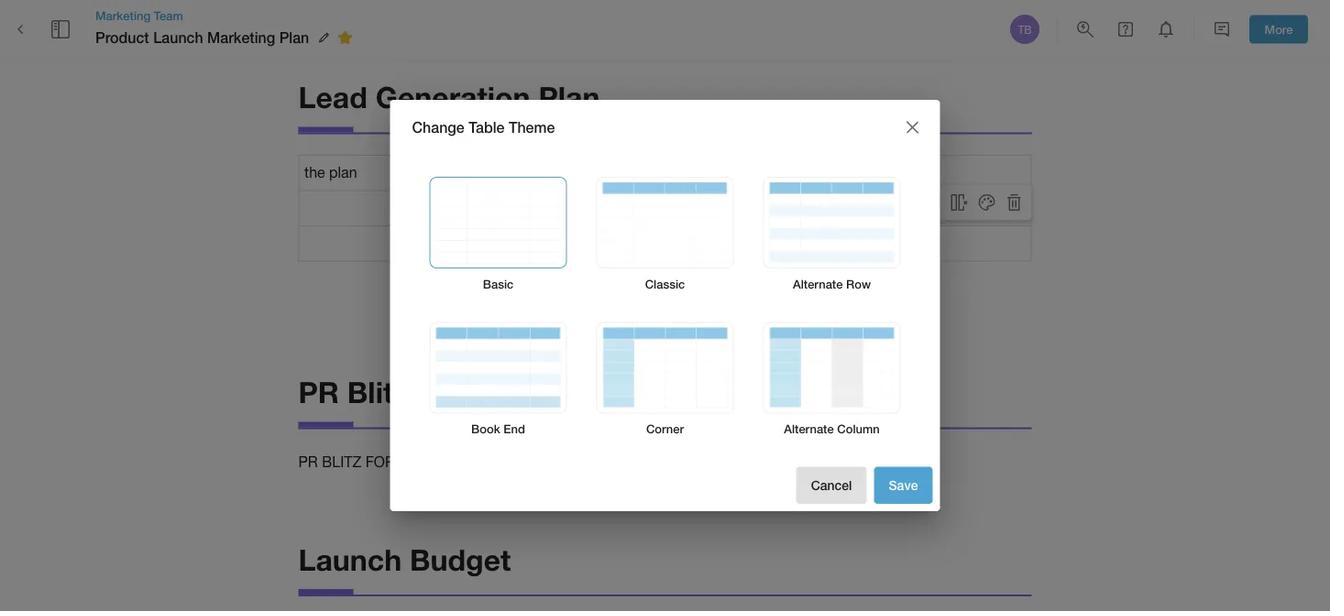 Task type: locate. For each thing, give the bounding box(es) containing it.
1 vertical spatial launch
[[298, 542, 402, 577]]

change table theme dialog
[[390, 100, 940, 512]]

0 vertical spatial plan
[[279, 29, 309, 46]]

pr left 'blitz'
[[298, 453, 318, 470]]

0 horizontal spatial marketing
[[95, 8, 151, 22]]

pr for pr blitz for life!
[[298, 453, 318, 470]]

alternate
[[793, 277, 843, 291], [784, 422, 834, 436]]

marketing up product
[[95, 8, 151, 22]]

1 horizontal spatial launch
[[298, 542, 402, 577]]

1 vertical spatial pr
[[298, 453, 318, 470]]

1 vertical spatial alternate
[[784, 422, 834, 436]]

alternate left row
[[793, 277, 843, 291]]

1 horizontal spatial plan
[[539, 79, 600, 114]]

launch
[[153, 29, 203, 46], [298, 542, 402, 577]]

pr for pr blitz
[[298, 375, 339, 409]]

1 pr from the top
[[298, 375, 339, 409]]

0 horizontal spatial plan
[[279, 29, 309, 46]]

plan
[[329, 164, 357, 181]]

classic
[[645, 277, 685, 291]]

pr left the blitz
[[298, 375, 339, 409]]

0 horizontal spatial launch
[[153, 29, 203, 46]]

marketing
[[95, 8, 151, 22], [207, 29, 275, 46]]

marketing down marketing team link
[[207, 29, 275, 46]]

plan
[[279, 29, 309, 46], [539, 79, 600, 114]]

alternate row
[[793, 277, 871, 291]]

alternate left the column
[[784, 422, 834, 436]]

book
[[471, 422, 500, 436]]

0 vertical spatial alternate
[[793, 277, 843, 291]]

tb button
[[1008, 12, 1042, 47]]

pr
[[298, 375, 339, 409], [298, 453, 318, 470]]

plan up theme
[[539, 79, 600, 114]]

is
[[549, 164, 559, 181]]

row
[[846, 277, 871, 291]]

budget
[[410, 542, 511, 577]]

basic
[[483, 277, 514, 291]]

save
[[889, 478, 918, 493]]

cancel button
[[796, 467, 867, 504]]

plan left remove favorite icon at left
[[279, 29, 309, 46]]

1 vertical spatial marketing
[[207, 29, 275, 46]]

alternate column
[[784, 422, 880, 436]]

generation
[[376, 79, 530, 114]]

pr blitz for life!
[[298, 453, 432, 470]]

product launch marketing plan
[[95, 29, 309, 46]]

change table theme
[[412, 119, 555, 136]]

the
[[304, 164, 325, 181]]

0 vertical spatial pr
[[298, 375, 339, 409]]

tb
[[1018, 23, 1032, 36]]

2 pr from the top
[[298, 453, 318, 470]]

lead
[[298, 79, 367, 114]]

alternate for alternate row
[[793, 277, 843, 291]]



Task type: describe. For each thing, give the bounding box(es) containing it.
lead generation plan
[[298, 79, 600, 114]]

marketing team
[[95, 8, 183, 22]]

cancel
[[811, 478, 852, 493]]

1 vertical spatial plan
[[539, 79, 600, 114]]

life!
[[399, 453, 432, 470]]

remove favorite image
[[334, 27, 356, 49]]

blitz
[[347, 375, 409, 409]]

launch budget
[[298, 542, 511, 577]]

alternate for alternate column
[[784, 422, 834, 436]]

product
[[95, 29, 149, 46]]

the plan
[[304, 164, 357, 181]]

to
[[793, 164, 806, 181]]

corner
[[646, 422, 684, 436]]

marketing team link
[[95, 7, 359, 24]]

fun
[[549, 235, 569, 252]]

1 horizontal spatial marketing
[[207, 29, 275, 46]]

more button
[[1250, 15, 1308, 43]]

change
[[412, 119, 465, 136]]

column
[[837, 422, 880, 436]]

theme
[[509, 119, 555, 136]]

for
[[366, 453, 395, 470]]

0 vertical spatial marketing
[[95, 8, 151, 22]]

0 vertical spatial launch
[[153, 29, 203, 46]]

pr blitz
[[298, 375, 409, 409]]

blitz
[[322, 453, 361, 470]]

table
[[469, 119, 505, 136]]

team
[[154, 8, 183, 22]]

save button
[[874, 467, 933, 504]]

book end
[[471, 422, 525, 436]]

end
[[504, 422, 525, 436]]

have
[[549, 199, 580, 216]]

more
[[1265, 22, 1293, 36]]



Task type: vqa. For each thing, say whether or not it's contained in the screenshot.
"dialog"
no



